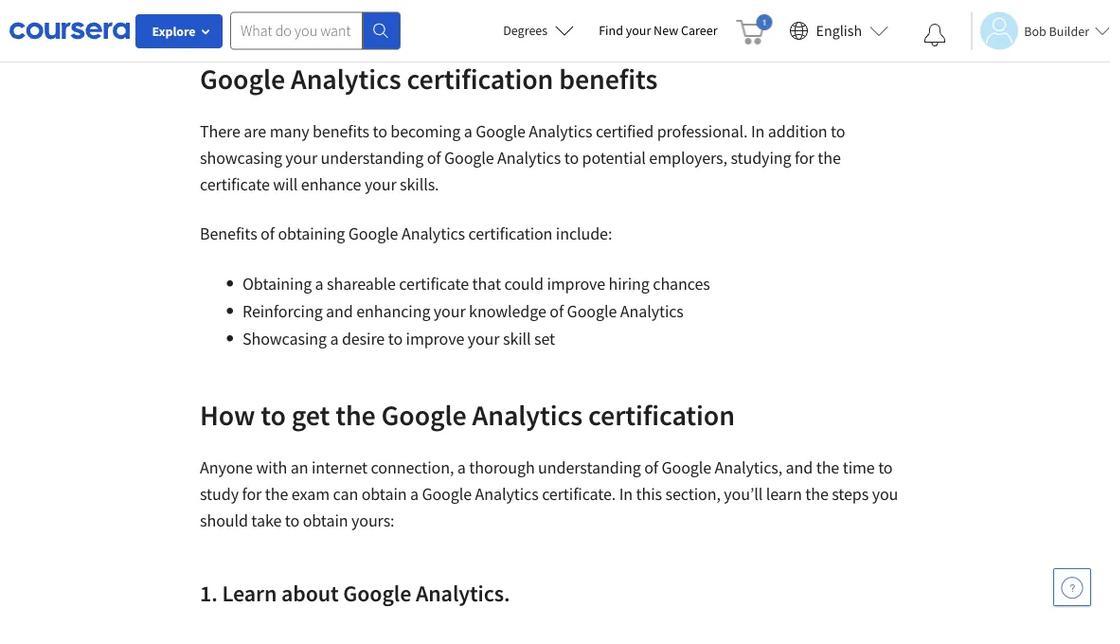 Task type: describe. For each thing, give the bounding box(es) containing it.
could
[[505, 273, 544, 295]]

new
[[654, 22, 679, 39]]

shareable
[[327, 273, 396, 295]]

of inside the obtaining a shareable certificate that could improve hiring chances reinforcing and enhancing your knowledge of google analytics showcasing a desire to improve your skill set
[[550, 301, 564, 322]]

google up connection,
[[382, 397, 467, 433]]

to left "get"
[[261, 397, 286, 433]]

chances
[[653, 273, 711, 295]]

obtaining a shareable certificate that could improve hiring chances reinforcing and enhancing your knowledge of google analytics showcasing a desire to improve your skill set
[[243, 273, 711, 350]]

internet
[[312, 457, 368, 479]]

take
[[251, 510, 282, 532]]

time
[[843, 457, 875, 479]]

are
[[244, 121, 266, 142]]

an
[[291, 457, 308, 479]]

employers,
[[650, 147, 728, 169]]

hiring
[[609, 273, 650, 295]]

0 horizontal spatial improve
[[406, 328, 465, 350]]

benefits of obtaining google analytics certification include:
[[200, 223, 616, 245]]

google down connection,
[[422, 484, 472, 505]]

google up are
[[200, 61, 285, 96]]

reinforcing
[[243, 301, 323, 322]]

anyone
[[200, 457, 253, 479]]

What do you want to learn? text field
[[230, 12, 363, 50]]

your down many
[[286, 147, 318, 169]]

there
[[200, 121, 241, 142]]

0 horizontal spatial obtain
[[303, 510, 348, 532]]

and inside anyone with an internet connection, a thorough understanding of google analytics, and the time to study for the exam can obtain a google analytics certificate. in this section, you'll learn the steps you should take to obtain yours:
[[786, 457, 813, 479]]

obtaining
[[243, 273, 312, 295]]

study
[[200, 484, 239, 505]]

to right addition on the right top of the page
[[831, 121, 846, 142]]

how to get the google analytics certification
[[200, 397, 741, 433]]

analytics down 'skills.'
[[402, 223, 465, 245]]

desire
[[342, 328, 385, 350]]

the right learn at the right of the page
[[806, 484, 829, 505]]

degrees
[[503, 22, 548, 39]]

addition
[[768, 121, 828, 142]]

the right "get"
[[336, 397, 376, 433]]

this
[[636, 484, 662, 505]]

analytics up potential
[[529, 121, 593, 142]]

0 vertical spatial certification
[[407, 61, 554, 96]]

in inside anyone with an internet connection, a thorough understanding of google analytics, and the time to study for the exam can obtain a google analytics certificate. in this section, you'll learn the steps you should take to obtain yours:
[[620, 484, 633, 505]]

for inside anyone with an internet connection, a thorough understanding of google analytics, and the time to study for the exam can obtain a google analytics certificate. in this section, you'll learn the steps you should take to obtain yours:
[[242, 484, 262, 505]]

a left shareable
[[315, 273, 324, 295]]

find your new career
[[599, 22, 718, 39]]

explore button
[[136, 14, 223, 48]]

for inside there are many benefits to becoming a google analytics certified professional. in addition to showcasing your understanding of google analytics to potential employers, studying for the certificate will enhance your skills.
[[795, 147, 815, 169]]

analytics down what do you want to learn? text box
[[291, 61, 401, 96]]

degrees button
[[488, 9, 590, 51]]

show notifications image
[[924, 24, 947, 46]]

should
[[200, 510, 248, 532]]

certificate inside the obtaining a shareable certificate that could improve hiring chances reinforcing and enhancing your knowledge of google analytics showcasing a desire to improve your skill set
[[399, 273, 469, 295]]

english button
[[782, 0, 897, 62]]

builder
[[1050, 22, 1090, 39]]

many
[[270, 121, 309, 142]]

coursera image
[[9, 15, 130, 46]]

google inside the obtaining a shareable certificate that could improve hiring chances reinforcing and enhancing your knowledge of google analytics showcasing a desire to improve your skill set
[[567, 301, 617, 322]]

the down with
[[265, 484, 288, 505]]

find your new career link
[[590, 19, 727, 43]]

1 vertical spatial certification
[[469, 223, 553, 245]]

about
[[281, 579, 339, 607]]

there are many benefits to becoming a google analytics certified professional. in addition to showcasing your understanding of google analytics to potential employers, studying for the certificate will enhance your skills.
[[200, 121, 846, 195]]

bob builder
[[1025, 22, 1090, 39]]

include:
[[556, 223, 613, 245]]

becoming
[[391, 121, 461, 142]]



Task type: vqa. For each thing, say whether or not it's contained in the screenshot.
top 'for'
yes



Task type: locate. For each thing, give the bounding box(es) containing it.
understanding inside anyone with an internet connection, a thorough understanding of google analytics, and the time to study for the exam can obtain a google analytics certificate. in this section, you'll learn the steps you should take to obtain yours:
[[538, 457, 641, 479]]

0 vertical spatial understanding
[[321, 147, 424, 169]]

and up learn at the right of the page
[[786, 457, 813, 479]]

english
[[816, 21, 863, 40]]

to left becoming
[[373, 121, 387, 142]]

of inside anyone with an internet connection, a thorough understanding of google analytics, and the time to study for the exam can obtain a google analytics certificate. in this section, you'll learn the steps you should take to obtain yours:
[[645, 457, 659, 479]]

2 vertical spatial certification
[[589, 397, 735, 433]]

that
[[472, 273, 501, 295]]

1 vertical spatial benefits
[[313, 121, 370, 142]]

1 horizontal spatial obtain
[[362, 484, 407, 505]]

to down enhancing
[[388, 328, 403, 350]]

1 vertical spatial in
[[620, 484, 633, 505]]

exam
[[292, 484, 330, 505]]

analytics down the hiring on the right of page
[[620, 301, 684, 322]]

you'll
[[724, 484, 763, 505]]

1.
[[200, 579, 218, 607]]

0 horizontal spatial benefits
[[313, 121, 370, 142]]

to left potential
[[564, 147, 579, 169]]

google right becoming
[[476, 121, 526, 142]]

analytics.
[[416, 579, 510, 607]]

0 horizontal spatial understanding
[[321, 147, 424, 169]]

in left this
[[620, 484, 633, 505]]

your left 'skills.'
[[365, 174, 397, 195]]

the
[[818, 147, 841, 169], [336, 397, 376, 433], [817, 457, 840, 479], [265, 484, 288, 505], [806, 484, 829, 505]]

bob
[[1025, 22, 1047, 39]]

benefits for certification
[[559, 61, 658, 96]]

for
[[795, 147, 815, 169], [242, 484, 262, 505]]

improve
[[547, 273, 606, 295], [406, 328, 465, 350]]

1 horizontal spatial understanding
[[538, 457, 641, 479]]

showcasing
[[200, 147, 282, 169]]

connection,
[[371, 457, 454, 479]]

analytics up thorough
[[473, 397, 583, 433]]

certificate up enhancing
[[399, 273, 469, 295]]

find
[[599, 22, 624, 39]]

analytics left potential
[[498, 147, 561, 169]]

you
[[873, 484, 899, 505]]

1 vertical spatial certificate
[[399, 273, 469, 295]]

benefits
[[559, 61, 658, 96], [313, 121, 370, 142]]

0 horizontal spatial for
[[242, 484, 262, 505]]

obtaining
[[278, 223, 345, 245]]

1 horizontal spatial improve
[[547, 273, 606, 295]]

certified
[[596, 121, 654, 142]]

a left desire
[[330, 328, 339, 350]]

0 vertical spatial for
[[795, 147, 815, 169]]

google
[[200, 61, 285, 96], [476, 121, 526, 142], [444, 147, 494, 169], [349, 223, 398, 245], [567, 301, 617, 322], [382, 397, 467, 433], [662, 457, 712, 479], [422, 484, 472, 505], [343, 579, 412, 607]]

analytics down thorough
[[475, 484, 539, 505]]

get
[[292, 397, 330, 433]]

a inside there are many benefits to becoming a google analytics certified professional. in addition to showcasing your understanding of google analytics to potential employers, studying for the certificate will enhance your skills.
[[464, 121, 473, 142]]

career
[[681, 22, 718, 39]]

1 horizontal spatial certificate
[[399, 273, 469, 295]]

google right about
[[343, 579, 412, 607]]

in
[[751, 121, 765, 142], [620, 484, 633, 505]]

steps
[[832, 484, 869, 505]]

improve down enhancing
[[406, 328, 465, 350]]

set
[[535, 328, 555, 350]]

0 horizontal spatial certificate
[[200, 174, 270, 195]]

and
[[326, 301, 353, 322], [786, 457, 813, 479]]

certification up this
[[589, 397, 735, 433]]

analytics inside the obtaining a shareable certificate that could improve hiring chances reinforcing and enhancing your knowledge of google analytics showcasing a desire to improve your skill set
[[620, 301, 684, 322]]

0 vertical spatial obtain
[[362, 484, 407, 505]]

in up studying
[[751, 121, 765, 142]]

0 vertical spatial in
[[751, 121, 765, 142]]

for down addition on the right top of the page
[[795, 147, 815, 169]]

understanding up certificate.
[[538, 457, 641, 479]]

skill
[[503, 328, 531, 350]]

1 vertical spatial for
[[242, 484, 262, 505]]

of right "benefits"
[[261, 223, 275, 245]]

help center image
[[1061, 576, 1084, 599]]

certificate down the showcasing
[[200, 174, 270, 195]]

None search field
[[230, 12, 401, 50]]

1 vertical spatial understanding
[[538, 457, 641, 479]]

1 vertical spatial and
[[786, 457, 813, 479]]

the down addition on the right top of the page
[[818, 147, 841, 169]]

a left thorough
[[458, 457, 466, 479]]

shopping cart: 1 item image
[[737, 14, 773, 45]]

benefits down find
[[559, 61, 658, 96]]

to up "you"
[[879, 457, 893, 479]]

potential
[[582, 147, 646, 169]]

0 vertical spatial certificate
[[200, 174, 270, 195]]

0 vertical spatial benefits
[[559, 61, 658, 96]]

google down the hiring on the right of page
[[567, 301, 617, 322]]

benefits
[[200, 223, 257, 245]]

certificate inside there are many benefits to becoming a google analytics certified professional. in addition to showcasing your understanding of google analytics to potential employers, studying for the certificate will enhance your skills.
[[200, 174, 270, 195]]

of up set
[[550, 301, 564, 322]]

1. learn about google analytics.
[[200, 579, 510, 607]]

the left time
[[817, 457, 840, 479]]

thorough
[[469, 457, 535, 479]]

certification down degrees
[[407, 61, 554, 96]]

of inside there are many benefits to becoming a google analytics certified professional. in addition to showcasing your understanding of google analytics to potential employers, studying for the certificate will enhance your skills.
[[427, 147, 441, 169]]

analytics
[[291, 61, 401, 96], [529, 121, 593, 142], [498, 147, 561, 169], [402, 223, 465, 245], [620, 301, 684, 322], [473, 397, 583, 433], [475, 484, 539, 505]]

with
[[256, 457, 287, 479]]

1 vertical spatial improve
[[406, 328, 465, 350]]

certificate.
[[542, 484, 616, 505]]

to
[[373, 121, 387, 142], [831, 121, 846, 142], [564, 147, 579, 169], [388, 328, 403, 350], [261, 397, 286, 433], [879, 457, 893, 479], [285, 510, 300, 532]]

a right becoming
[[464, 121, 473, 142]]

a down connection,
[[410, 484, 419, 505]]

0 vertical spatial improve
[[547, 273, 606, 295]]

yours:
[[352, 510, 395, 532]]

of up this
[[645, 457, 659, 479]]

analytics inside anyone with an internet connection, a thorough understanding of google analytics, and the time to study for the exam can obtain a google analytics certificate. in this section, you'll learn the steps you should take to obtain yours:
[[475, 484, 539, 505]]

google down becoming
[[444, 147, 494, 169]]

certification
[[407, 61, 554, 96], [469, 223, 553, 245], [589, 397, 735, 433]]

learn
[[222, 579, 277, 607]]

1 vertical spatial obtain
[[303, 510, 348, 532]]

0 horizontal spatial in
[[620, 484, 633, 505]]

google analytics certification benefits
[[200, 61, 664, 96]]

google up shareable
[[349, 223, 398, 245]]

0 horizontal spatial and
[[326, 301, 353, 322]]

1 horizontal spatial for
[[795, 147, 815, 169]]

benefits right many
[[313, 121, 370, 142]]

obtain up yours:
[[362, 484, 407, 505]]

in inside there are many benefits to becoming a google analytics certified professional. in addition to showcasing your understanding of google analytics to potential employers, studying for the certificate will enhance your skills.
[[751, 121, 765, 142]]

will
[[273, 174, 298, 195]]

the inside there are many benefits to becoming a google analytics certified professional. in addition to showcasing your understanding of google analytics to potential employers, studying for the certificate will enhance your skills.
[[818, 147, 841, 169]]

knowledge
[[469, 301, 547, 322]]

obtain down exam
[[303, 510, 348, 532]]

anyone with an internet connection, a thorough understanding of google analytics, and the time to study for the exam can obtain a google analytics certificate. in this section, you'll learn the steps you should take to obtain yours:
[[200, 457, 899, 532]]

understanding
[[321, 147, 424, 169], [538, 457, 641, 479]]

obtain
[[362, 484, 407, 505], [303, 510, 348, 532]]

professional.
[[657, 121, 748, 142]]

skills.
[[400, 174, 439, 195]]

how
[[200, 397, 255, 433]]

showcasing
[[243, 328, 327, 350]]

understanding up enhance
[[321, 147, 424, 169]]

understanding inside there are many benefits to becoming a google analytics certified professional. in addition to showcasing your understanding of google analytics to potential employers, studying for the certificate will enhance your skills.
[[321, 147, 424, 169]]

enhancing
[[357, 301, 431, 322]]

and down shareable
[[326, 301, 353, 322]]

benefits inside there are many benefits to becoming a google analytics certified professional. in addition to showcasing your understanding of google analytics to potential employers, studying for the certificate will enhance your skills.
[[313, 121, 370, 142]]

google up 'section,'
[[662, 457, 712, 479]]

can
[[333, 484, 358, 505]]

explore
[[152, 23, 196, 40]]

section,
[[666, 484, 721, 505]]

to inside the obtaining a shareable certificate that could improve hiring chances reinforcing and enhancing your knowledge of google analytics showcasing a desire to improve your skill set
[[388, 328, 403, 350]]

certificate
[[200, 174, 270, 195], [399, 273, 469, 295]]

to right take
[[285, 510, 300, 532]]

learn
[[766, 484, 802, 505]]

of down becoming
[[427, 147, 441, 169]]

0 vertical spatial and
[[326, 301, 353, 322]]

a
[[464, 121, 473, 142], [315, 273, 324, 295], [330, 328, 339, 350], [458, 457, 466, 479], [410, 484, 419, 505]]

bob builder button
[[972, 12, 1111, 50]]

your
[[626, 22, 651, 39], [286, 147, 318, 169], [365, 174, 397, 195], [434, 301, 466, 322], [468, 328, 500, 350]]

your right enhancing
[[434, 301, 466, 322]]

1 horizontal spatial and
[[786, 457, 813, 479]]

enhance
[[301, 174, 361, 195]]

studying
[[731, 147, 792, 169]]

your left skill
[[468, 328, 500, 350]]

and inside the obtaining a shareable certificate that could improve hiring chances reinforcing and enhancing your knowledge of google analytics showcasing a desire to improve your skill set
[[326, 301, 353, 322]]

improve down the include:
[[547, 273, 606, 295]]

benefits for many
[[313, 121, 370, 142]]

1 horizontal spatial benefits
[[559, 61, 658, 96]]

your right find
[[626, 22, 651, 39]]

certification up could
[[469, 223, 553, 245]]

analytics,
[[715, 457, 783, 479]]

for up take
[[242, 484, 262, 505]]

of
[[427, 147, 441, 169], [261, 223, 275, 245], [550, 301, 564, 322], [645, 457, 659, 479]]

1 horizontal spatial in
[[751, 121, 765, 142]]



